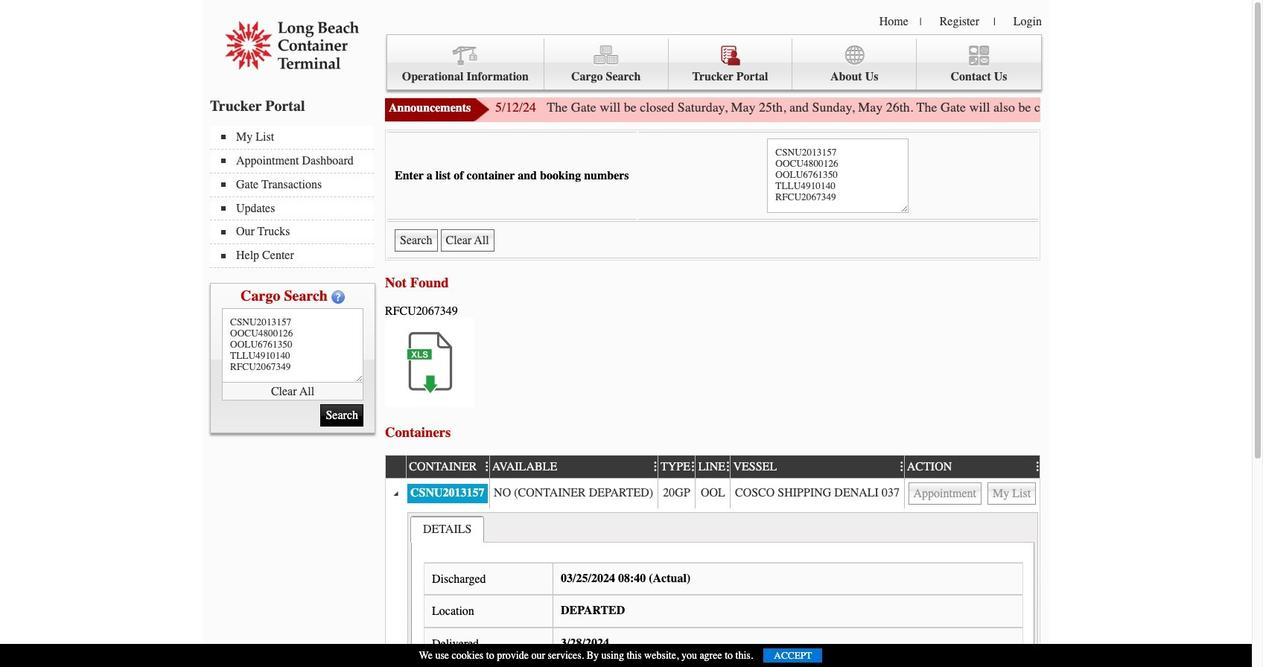 Task type: describe. For each thing, give the bounding box(es) containing it.
column header inside row
[[386, 456, 406, 479]]

action edit column settings image
[[1032, 461, 1040, 473]]

type edit column settings image
[[688, 461, 695, 473]]

tab list inside row
[[410, 516, 484, 543]]

0 vertical spatial menu bar
[[387, 34, 1042, 90]]

3 row from the top
[[386, 509, 1040, 667]]

tab inside row
[[410, 516, 484, 543]]



Task type: locate. For each thing, give the bounding box(es) containing it.
vessel edit column settings image
[[896, 461, 904, 473]]

1 row from the top
[[386, 454, 1047, 479]]

column header
[[386, 456, 406, 479]]

Enter container numbers and/ or booking numbers.  text field
[[222, 308, 363, 383]]

tab
[[410, 516, 484, 543]]

row
[[386, 454, 1047, 479], [386, 479, 1040, 509], [386, 509, 1040, 667]]

container edit column settings image
[[481, 461, 489, 473]]

available edit column settings image
[[650, 461, 657, 473]]

1 vertical spatial menu bar
[[210, 126, 381, 268]]

line edit column settings image
[[722, 461, 730, 473]]

0 horizontal spatial menu bar
[[210, 126, 381, 268]]

2 row from the top
[[386, 479, 1040, 509]]

cell
[[386, 479, 406, 509], [406, 479, 489, 509], [489, 479, 657, 509], [657, 479, 695, 509], [695, 479, 730, 509], [730, 479, 904, 509], [904, 479, 1040, 509], [386, 509, 406, 667], [406, 509, 1040, 667]]

row group
[[386, 479, 1040, 667]]

1 horizontal spatial menu bar
[[387, 34, 1042, 90]]

tab list
[[410, 516, 484, 543]]

menu bar
[[387, 34, 1042, 90], [210, 126, 381, 268]]

None button
[[441, 229, 494, 252], [908, 483, 982, 505], [988, 483, 1036, 505], [441, 229, 494, 252], [908, 483, 982, 505], [988, 483, 1036, 505]]

tree grid
[[386, 454, 1047, 667]]

Enter container numbers and/ or booking numbers. Press ESC to reset input box text field
[[767, 139, 909, 213]]

None submit
[[395, 229, 438, 252], [321, 404, 363, 427], [395, 229, 438, 252], [321, 404, 363, 427]]



